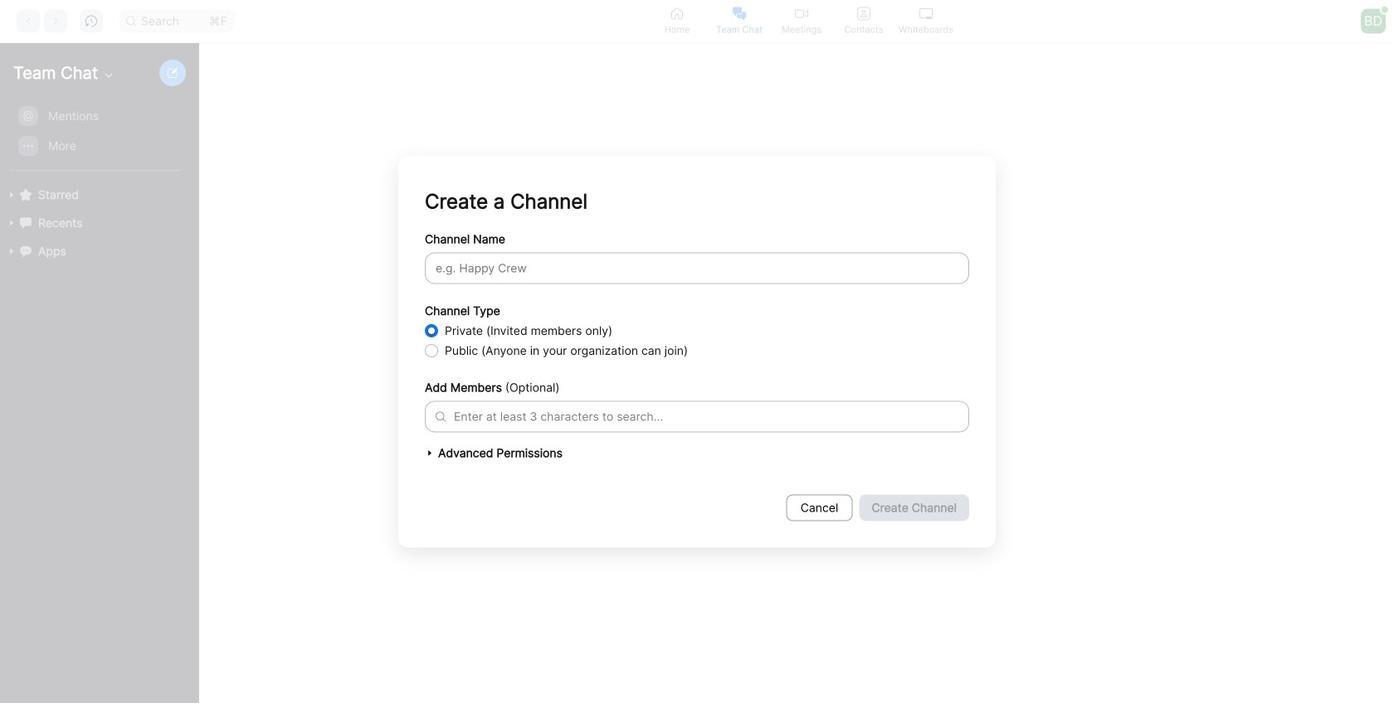 Task type: locate. For each thing, give the bounding box(es) containing it.
Channel Type, Private (Invited members only) button
[[425, 324, 438, 338]]

magnifier image
[[126, 16, 136, 26], [126, 16, 136, 26], [436, 412, 446, 422]]

new image
[[168, 68, 178, 78]]

None text field
[[454, 408, 457, 426]]

video on image
[[795, 7, 808, 20]]

tree
[[0, 100, 196, 282]]

team chat image
[[733, 7, 746, 20]]

triangle right image
[[425, 448, 435, 458], [425, 448, 435, 458]]

video on image
[[795, 7, 808, 20]]

profile contact image
[[857, 7, 871, 20], [857, 7, 871, 20]]

option group
[[425, 321, 969, 361]]

group
[[0, 101, 191, 171]]

tab list
[[646, 0, 957, 42]]

whiteboard small image
[[920, 7, 933, 20]]

e.g. Happy Crew text field
[[425, 253, 969, 284]]

whiteboard small image
[[920, 7, 933, 20]]



Task type: describe. For each thing, give the bounding box(es) containing it.
home small image
[[671, 7, 684, 20]]

new image
[[168, 68, 178, 78]]

home small image
[[671, 7, 684, 20]]

channel type, public (anyone in your organization can join) image
[[425, 344, 438, 357]]

magnifier image
[[436, 412, 446, 422]]

team chat image
[[733, 7, 746, 20]]

Channel Type, Public (Anyone in your organization can join) button
[[425, 344, 438, 357]]

channel type, private (invited members only) image
[[425, 324, 438, 338]]



Task type: vqa. For each thing, say whether or not it's contained in the screenshot.
Contacts
no



